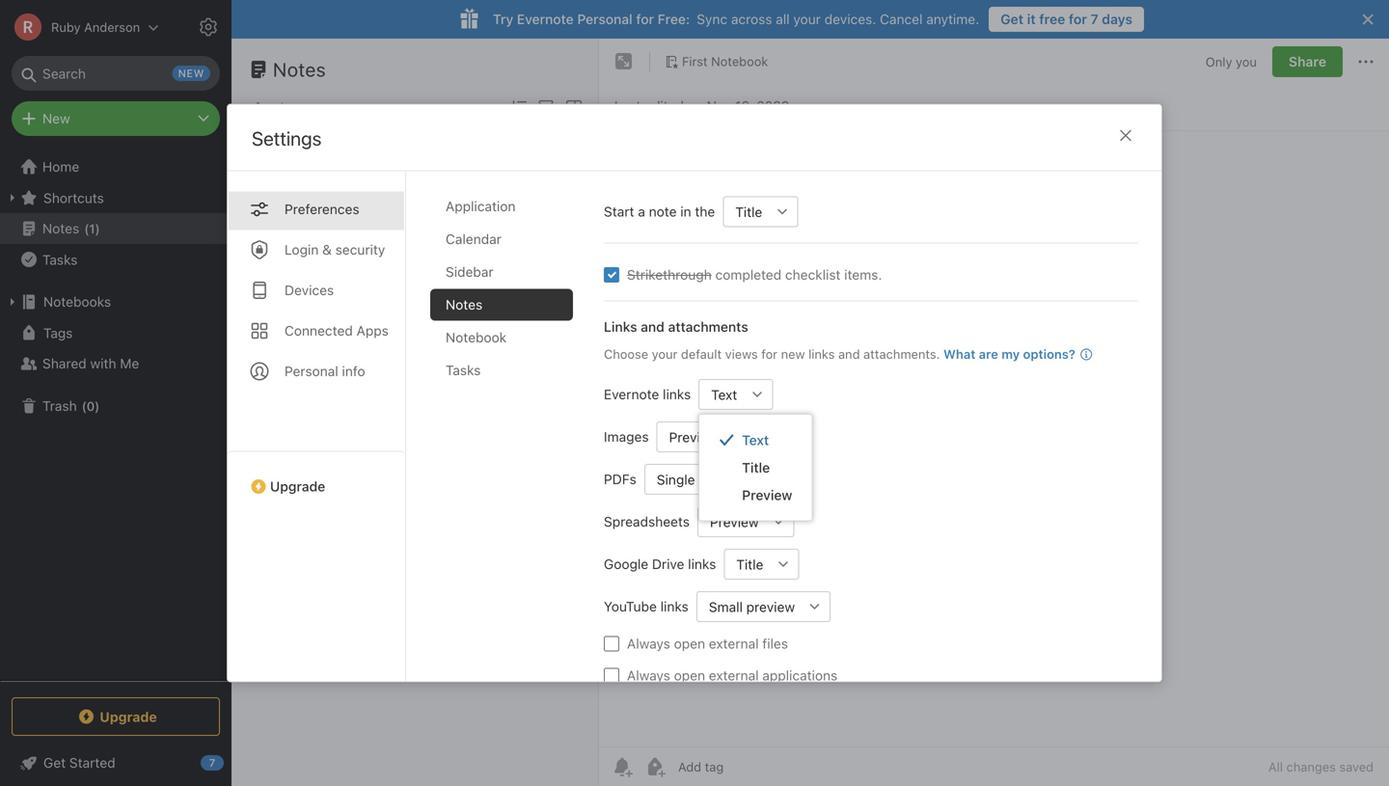 Task type: vqa. For each thing, say whether or not it's contained in the screenshot.
Studying
no



Task type: describe. For each thing, give the bounding box(es) containing it.
text inside 'dropdown list' "menu"
[[742, 432, 769, 448]]

Choose default view option for Google Drive links field
[[724, 549, 799, 580]]

new
[[42, 110, 70, 126]]

preview inside field
[[669, 429, 718, 445]]

all
[[776, 11, 790, 27]]

login & security
[[285, 242, 385, 258]]

in
[[680, 204, 691, 219]]

checklist
[[785, 267, 841, 283]]

first notebook button
[[658, 48, 775, 75]]

home
[[42, 159, 79, 175]]

tags
[[43, 325, 73, 341]]

links right drive
[[688, 556, 716, 572]]

settings
[[252, 127, 322, 150]]

notes ( 1 )
[[42, 220, 100, 236]]

1 inside note list "element"
[[255, 99, 261, 115]]

ago
[[336, 210, 356, 223]]

views
[[725, 347, 758, 361]]

preferences
[[285, 201, 359, 217]]

text inside button
[[711, 387, 737, 403]]

1 horizontal spatial evernote
[[604, 386, 659, 402]]

new
[[781, 347, 805, 361]]

last edited on nov 16, 2023
[[615, 98, 789, 114]]

home link
[[0, 151, 232, 182]]

small preview button
[[696, 591, 800, 622]]

title link
[[700, 454, 812, 481]]

tree containing home
[[0, 151, 232, 680]]

title button for start a note in the
[[723, 196, 767, 227]]

tab list for application
[[228, 171, 406, 682]]

options?
[[1023, 347, 1076, 361]]

&
[[322, 242, 332, 258]]

calendar
[[446, 231, 502, 247]]

strikethrough
[[627, 267, 712, 283]]

youtube links
[[604, 599, 689, 615]]

a inside note list "element"
[[257, 210, 263, 223]]

login
[[285, 242, 319, 258]]

strikethrough completed checklist items.
[[627, 267, 882, 283]]

across
[[731, 11, 772, 27]]

expand note image
[[613, 50, 636, 73]]

0 horizontal spatial and
[[641, 319, 665, 335]]

eggs
[[286, 169, 317, 185]]

0 vertical spatial evernote
[[517, 11, 574, 27]]

1 note
[[255, 99, 292, 115]]

start a note in the
[[604, 204, 715, 219]]

7
[[1091, 11, 1099, 27]]

preview inside 'dropdown list' "menu"
[[742, 487, 793, 503]]

16,
[[735, 98, 753, 114]]

my
[[1002, 347, 1020, 361]]

pdfs
[[604, 471, 637, 487]]

saved
[[1340, 760, 1374, 774]]

application tab
[[430, 191, 573, 222]]

sync
[[697, 11, 728, 27]]

first
[[682, 54, 708, 69]]

free:
[[658, 11, 690, 27]]

notes inside note list "element"
[[273, 58, 326, 81]]

links
[[604, 319, 637, 335]]

always for always open external files
[[627, 636, 670, 652]]

the
[[695, 204, 715, 219]]

drive
[[652, 556, 684, 572]]

first notebook
[[682, 54, 768, 69]]

default
[[681, 347, 722, 361]]

links left the text button
[[663, 386, 691, 402]]

1 horizontal spatial note
[[649, 204, 677, 219]]

Select422 checkbox
[[604, 267, 619, 283]]

notebooks
[[43, 294, 111, 310]]

all changes saved
[[1269, 760, 1374, 774]]

spreadsheets
[[604, 514, 690, 530]]

settings image
[[197, 15, 220, 39]]

files
[[763, 636, 788, 652]]

Choose default view option for Images field
[[657, 422, 754, 452]]

google
[[604, 556, 649, 572]]

( for trash
[[82, 399, 87, 413]]

external for applications
[[709, 668, 759, 684]]

tasks inside tab
[[446, 362, 481, 378]]

applications
[[763, 668, 838, 684]]

apps
[[357, 323, 389, 339]]

nov
[[707, 98, 731, 114]]

connected apps
[[285, 323, 389, 339]]

Choose default view option for Spreadsheets field
[[698, 507, 795, 537]]

title for start a note in the
[[735, 204, 763, 220]]

Always open external files checkbox
[[604, 636, 619, 652]]

1 horizontal spatial your
[[793, 11, 821, 27]]

attachments.
[[864, 347, 940, 361]]

notes inside tree
[[42, 220, 79, 236]]

what
[[944, 347, 976, 361]]

last
[[615, 98, 641, 114]]

( for notes
[[84, 221, 89, 236]]

youtube
[[604, 599, 657, 615]]

links down drive
[[661, 599, 689, 615]]

for for free:
[[636, 11, 654, 27]]

grocery
[[257, 149, 308, 165]]

notebook tab
[[430, 322, 573, 354]]

images
[[604, 429, 649, 445]]

Search text field
[[25, 56, 206, 91]]

get
[[1001, 11, 1024, 27]]

links and attachments
[[604, 319, 748, 335]]

try evernote personal for free: sync across all your devices. cancel anytime.
[[493, 11, 979, 27]]

changes
[[1287, 760, 1336, 774]]

notes inside tab
[[446, 297, 483, 313]]

with
[[90, 356, 116, 371]]

me
[[120, 356, 139, 371]]

1 vertical spatial preview button
[[698, 507, 764, 537]]

shared with me
[[42, 356, 139, 371]]

dropdown list menu
[[700, 426, 812, 509]]

google drive links
[[604, 556, 716, 572]]

title button for google drive links
[[724, 549, 768, 580]]

1 horizontal spatial for
[[761, 347, 778, 361]]

security
[[335, 242, 385, 258]]

Choose default view option for Evernote links field
[[699, 379, 773, 410]]

notebooks link
[[0, 287, 231, 317]]

2023
[[757, 98, 789, 114]]

share button
[[1272, 46, 1343, 77]]

few
[[266, 210, 286, 223]]

shared with me link
[[0, 348, 231, 379]]

info
[[342, 363, 365, 379]]



Task type: locate. For each thing, give the bounding box(es) containing it.
small preview
[[709, 599, 795, 615]]

1 vertical spatial your
[[652, 347, 678, 361]]

open
[[674, 636, 705, 652], [674, 668, 705, 684]]

1 external from the top
[[709, 636, 759, 652]]

preview down preview link
[[710, 514, 759, 530]]

a right the start
[[638, 204, 645, 219]]

anytime.
[[926, 11, 979, 27]]

for left the new
[[761, 347, 778, 361]]

notebook
[[711, 54, 768, 69], [446, 329, 507, 345]]

2 vertical spatial preview
[[710, 514, 759, 530]]

upgrade button
[[228, 451, 405, 502], [12, 698, 220, 736]]

single page button
[[644, 464, 735, 495]]

tab list containing application
[[430, 191, 589, 682]]

trash
[[42, 398, 77, 414]]

1 vertical spatial note
[[649, 204, 677, 219]]

note inside note list "element"
[[264, 99, 292, 115]]

tasks down notebook tab
[[446, 362, 481, 378]]

0 vertical spatial your
[[793, 11, 821, 27]]

title button down choose default view option for spreadsheets field
[[724, 549, 768, 580]]

0 horizontal spatial text
[[711, 387, 737, 403]]

personal
[[577, 11, 633, 27], [285, 363, 338, 379]]

preview inside choose default view option for spreadsheets field
[[710, 514, 759, 530]]

notebook down notes tab at the top of the page
[[446, 329, 507, 345]]

devices.
[[825, 11, 876, 27]]

on
[[688, 98, 703, 114]]

1 open from the top
[[674, 636, 705, 652]]

0 horizontal spatial your
[[652, 347, 678, 361]]

1 horizontal spatial notebook
[[711, 54, 768, 69]]

personal up expand note image
[[577, 11, 633, 27]]

personal inside tab list
[[285, 363, 338, 379]]

( down shortcuts
[[84, 221, 89, 236]]

tasks tab
[[430, 355, 573, 386]]

0 vertical spatial tasks
[[42, 252, 78, 267]]

completed
[[715, 267, 782, 283]]

items.
[[844, 267, 882, 283]]

preview up single page
[[669, 429, 718, 445]]

always right always open external files option
[[627, 636, 670, 652]]

1 horizontal spatial tasks
[[446, 362, 481, 378]]

tab list
[[228, 171, 406, 682], [430, 191, 589, 682]]

note up the settings
[[264, 99, 292, 115]]

2 horizontal spatial for
[[1069, 11, 1087, 27]]

a left few
[[257, 210, 263, 223]]

0 horizontal spatial tab list
[[228, 171, 406, 682]]

1
[[255, 99, 261, 115], [89, 221, 95, 236]]

title up small preview button
[[736, 556, 764, 572]]

connected
[[285, 323, 353, 339]]

1 vertical spatial 1
[[89, 221, 95, 236]]

Always open external applications checkbox
[[604, 668, 619, 684]]

text down the views
[[711, 387, 737, 403]]

only
[[1206, 54, 1233, 69]]

0 vertical spatial upgrade
[[270, 479, 325, 494]]

evernote down choose
[[604, 386, 659, 402]]

( inside trash ( 0 )
[[82, 399, 87, 413]]

get it free for 7 days button
[[989, 7, 1144, 32]]

preview down the title link
[[742, 487, 793, 503]]

0 vertical spatial personal
[[577, 11, 633, 27]]

Choose default view option for PDFs field
[[644, 464, 766, 495]]

preview
[[746, 599, 795, 615]]

0 horizontal spatial upgrade
[[100, 709, 157, 725]]

1 horizontal spatial tab list
[[430, 191, 589, 682]]

2 vertical spatial notes
[[446, 297, 483, 313]]

1 horizontal spatial notes
[[273, 58, 326, 81]]

are
[[979, 347, 998, 361]]

1 horizontal spatial text
[[742, 432, 769, 448]]

notebook inside notebook tab
[[446, 329, 507, 345]]

for left 7
[[1069, 11, 1087, 27]]

trash ( 0 )
[[42, 398, 100, 414]]

) right trash
[[95, 399, 100, 413]]

0 vertical spatial notebook
[[711, 54, 768, 69]]

add tag image
[[644, 755, 667, 779]]

title for google drive links
[[736, 556, 764, 572]]

a
[[638, 204, 645, 219], [257, 210, 263, 223]]

1 vertical spatial (
[[82, 399, 87, 413]]

for inside button
[[1069, 11, 1087, 27]]

1 vertical spatial and
[[838, 347, 860, 361]]

personal info
[[285, 363, 365, 379]]

application
[[446, 198, 516, 214]]

) down shortcuts button
[[95, 221, 100, 236]]

) for trash
[[95, 399, 100, 413]]

edited
[[645, 98, 684, 114]]

notebook inside first notebook button
[[711, 54, 768, 69]]

open up always open external applications
[[674, 636, 705, 652]]

upgrade for the right upgrade popup button
[[270, 479, 325, 494]]

tab list for start a note in the
[[430, 191, 589, 682]]

2 external from the top
[[709, 668, 759, 684]]

0 horizontal spatial a
[[257, 210, 263, 223]]

and
[[641, 319, 665, 335], [838, 347, 860, 361]]

start
[[604, 204, 634, 219]]

tasks button
[[0, 244, 231, 275]]

0 vertical spatial and
[[641, 319, 665, 335]]

0 horizontal spatial personal
[[285, 363, 338, 379]]

Start a new note in the body or title. field
[[723, 196, 798, 227]]

add a reminder image
[[611, 755, 634, 779]]

0 vertical spatial preview button
[[657, 422, 723, 452]]

1 vertical spatial title
[[742, 460, 770, 476]]

( right trash
[[82, 399, 87, 413]]

and right links
[[641, 319, 665, 335]]

1 always from the top
[[627, 636, 670, 652]]

title inside 'dropdown list' "menu"
[[742, 460, 770, 476]]

notes tab
[[430, 289, 573, 321]]

1 inside notes ( 1 )
[[89, 221, 95, 236]]

text button
[[699, 379, 742, 410]]

0 horizontal spatial upgrade button
[[12, 698, 220, 736]]

1 vertical spatial open
[[674, 668, 705, 684]]

personal down connected
[[285, 363, 338, 379]]

external up always open external applications
[[709, 636, 759, 652]]

tasks down notes ( 1 )
[[42, 252, 78, 267]]

notes up 1 note
[[273, 58, 326, 81]]

preview link
[[700, 481, 812, 509]]

sidebar tab
[[430, 256, 573, 288]]

preview
[[669, 429, 718, 445], [742, 487, 793, 503], [710, 514, 759, 530]]

always for always open external applications
[[627, 668, 670, 684]]

1 vertical spatial text
[[742, 432, 769, 448]]

2 horizontal spatial notes
[[446, 297, 483, 313]]

Choose default view option for YouTube links field
[[696, 591, 831, 622]]

1 vertical spatial always
[[627, 668, 670, 684]]

2 always from the top
[[627, 668, 670, 684]]

1 horizontal spatial a
[[638, 204, 645, 219]]

title inside title "field"
[[736, 556, 764, 572]]

always
[[627, 636, 670, 652], [627, 668, 670, 684]]

) for notes
[[95, 221, 100, 236]]

evernote right try
[[517, 11, 574, 27]]

tab list containing preferences
[[228, 171, 406, 682]]

text
[[711, 387, 737, 403], [742, 432, 769, 448]]

a few minutes ago
[[257, 210, 356, 223]]

notebook down try evernote personal for free: sync across all your devices. cancel anytime.
[[711, 54, 768, 69]]

evernote
[[517, 11, 574, 27], [604, 386, 659, 402]]

0 vertical spatial title
[[735, 204, 763, 220]]

title button right "the"
[[723, 196, 767, 227]]

for for 7
[[1069, 11, 1087, 27]]

1 horizontal spatial upgrade button
[[228, 451, 405, 502]]

) inside notes ( 1 )
[[95, 221, 100, 236]]

0 horizontal spatial 1
[[89, 221, 95, 236]]

your down links and attachments
[[652, 347, 678, 361]]

title inside start a new note in the body or title. "field"
[[735, 204, 763, 220]]

2 vertical spatial title
[[736, 556, 764, 572]]

1 vertical spatial )
[[95, 399, 100, 413]]

0 horizontal spatial evernote
[[517, 11, 574, 27]]

0 vertical spatial text
[[711, 387, 737, 403]]

attachments
[[668, 319, 748, 335]]

title down text link
[[742, 460, 770, 476]]

( inside notes ( 1 )
[[84, 221, 89, 236]]

1 vertical spatial tasks
[[446, 362, 481, 378]]

0 vertical spatial open
[[674, 636, 705, 652]]

shortcuts button
[[0, 182, 231, 213]]

) inside trash ( 0 )
[[95, 399, 100, 413]]

and left attachments. at the top right of page
[[838, 347, 860, 361]]

links right the new
[[809, 347, 835, 361]]

preview button down page
[[698, 507, 764, 537]]

1 vertical spatial personal
[[285, 363, 338, 379]]

0 vertical spatial )
[[95, 221, 100, 236]]

0 horizontal spatial note
[[264, 99, 292, 115]]

0 vertical spatial upgrade button
[[228, 451, 405, 502]]

(
[[84, 221, 89, 236], [82, 399, 87, 413]]

get it free for 7 days
[[1001, 11, 1133, 27]]

single
[[657, 472, 695, 487]]

1 vertical spatial title button
[[724, 549, 768, 580]]

0 vertical spatial title button
[[723, 196, 767, 227]]

always right always open external applications checkbox
[[627, 668, 670, 684]]

shared
[[42, 356, 87, 371]]

what are my options?
[[944, 347, 1076, 361]]

1 horizontal spatial 1
[[255, 99, 261, 115]]

1 vertical spatial notebook
[[446, 329, 507, 345]]

None search field
[[25, 56, 206, 91]]

for left free:
[[636, 11, 654, 27]]

notes down shortcuts
[[42, 220, 79, 236]]

1 vertical spatial upgrade button
[[12, 698, 220, 736]]

upgrade for the left upgrade popup button
[[100, 709, 157, 725]]

1 horizontal spatial upgrade
[[270, 479, 325, 494]]

expand notebooks image
[[5, 294, 20, 310]]

note window element
[[599, 39, 1389, 786]]

0 vertical spatial note
[[264, 99, 292, 115]]

all
[[1269, 760, 1283, 774]]

close image
[[1114, 124, 1137, 147]]

Note Editor text field
[[599, 131, 1389, 747]]

tree
[[0, 151, 232, 680]]

tasks
[[42, 252, 78, 267], [446, 362, 481, 378]]

external down always open external files
[[709, 668, 759, 684]]

0 vertical spatial 1
[[255, 99, 261, 115]]

1 down shortcuts
[[89, 221, 95, 236]]

always open external applications
[[627, 668, 838, 684]]

free
[[1039, 11, 1065, 27]]

1 horizontal spatial and
[[838, 347, 860, 361]]

minutes
[[289, 210, 332, 223]]

open down always open external files
[[674, 668, 705, 684]]

0 vertical spatial preview
[[669, 429, 718, 445]]

milk
[[257, 169, 282, 185]]

1 vertical spatial upgrade
[[100, 709, 157, 725]]

tasks inside button
[[42, 252, 78, 267]]

0 horizontal spatial notebook
[[446, 329, 507, 345]]

only you
[[1206, 54, 1257, 69]]

1 vertical spatial notes
[[42, 220, 79, 236]]

note list element
[[232, 39, 599, 786]]

single page
[[657, 472, 730, 487]]

2 open from the top
[[674, 668, 705, 684]]

list
[[311, 149, 334, 165]]

1 vertical spatial external
[[709, 668, 759, 684]]

preview button up single page button
[[657, 422, 723, 452]]

external for files
[[709, 636, 759, 652]]

1 vertical spatial evernote
[[604, 386, 659, 402]]

0 vertical spatial notes
[[273, 58, 326, 81]]

0 horizontal spatial tasks
[[42, 252, 78, 267]]

upgrade inside tab list
[[270, 479, 325, 494]]

0 vertical spatial always
[[627, 636, 670, 652]]

cheese
[[360, 169, 407, 185]]

your right all at the top right of the page
[[793, 11, 821, 27]]

sugar
[[320, 169, 357, 185]]

open for always open external files
[[674, 636, 705, 652]]

0 horizontal spatial notes
[[42, 220, 79, 236]]

note left in on the top left
[[649, 204, 677, 219]]

calendar tab
[[430, 223, 573, 255]]

devices
[[285, 282, 334, 298]]

evernote links
[[604, 386, 691, 402]]

share
[[1289, 54, 1327, 69]]

1 vertical spatial preview
[[742, 487, 793, 503]]

cancel
[[880, 11, 923, 27]]

sidebar
[[446, 264, 494, 280]]

0 horizontal spatial for
[[636, 11, 654, 27]]

tags button
[[0, 317, 231, 348]]

you
[[1236, 54, 1257, 69]]

notes down sidebar
[[446, 297, 483, 313]]

0 vertical spatial external
[[709, 636, 759, 652]]

always open external files
[[627, 636, 788, 652]]

0 vertical spatial (
[[84, 221, 89, 236]]

1 ) from the top
[[95, 221, 100, 236]]

new button
[[12, 101, 220, 136]]

)
[[95, 221, 100, 236], [95, 399, 100, 413]]

2 ) from the top
[[95, 399, 100, 413]]

text up the title link
[[742, 432, 769, 448]]

1 up the settings
[[255, 99, 261, 115]]

open for always open external applications
[[674, 668, 705, 684]]

days
[[1102, 11, 1133, 27]]

text link
[[700, 426, 812, 454]]

title right "the"
[[735, 204, 763, 220]]

1 horizontal spatial personal
[[577, 11, 633, 27]]



